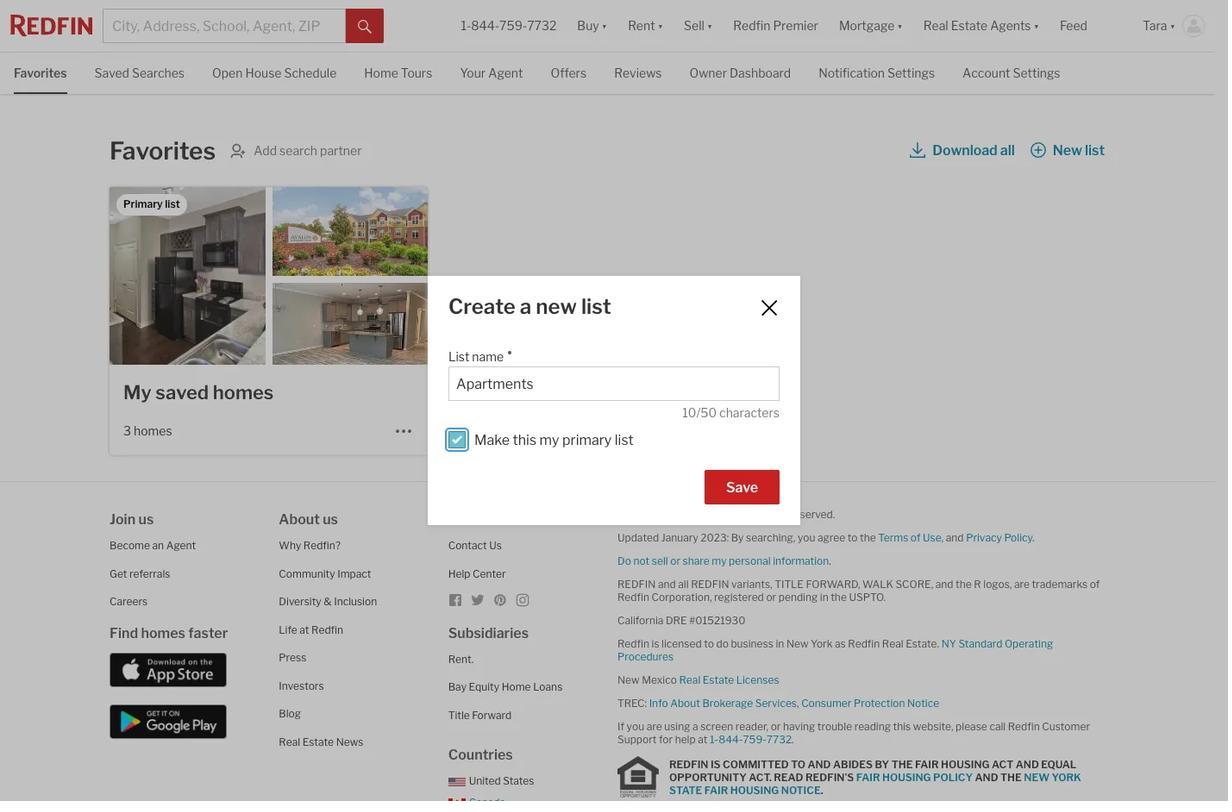 Task type: vqa. For each thing, say whether or not it's contained in the screenshot.
Restaurant inside the the Subway Deli, Fast Food Restaurant • 0.7 miles
no



Task type: locate. For each thing, give the bounding box(es) containing it.
redfin up california
[[618, 591, 649, 604]]

2 us from the left
[[323, 512, 338, 528]]

1 vertical spatial at
[[698, 733, 708, 746]]

partner
[[320, 143, 362, 158]]

1-844-759-7732 link up committed
[[710, 733, 792, 746]]

, left privacy
[[942, 531, 944, 544]]

3 us from the left
[[480, 512, 495, 528]]

1 vertical spatial home
[[502, 681, 531, 694]]

us up us
[[480, 512, 495, 528]]

a
[[520, 294, 532, 319], [693, 720, 698, 733]]

0 horizontal spatial favorites
[[14, 66, 67, 80]]

is
[[652, 637, 659, 650]]

us for find us
[[480, 512, 495, 528]]

0 vertical spatial of
[[911, 531, 921, 544]]

real left estate.
[[882, 637, 904, 650]]

consumer protection notice link
[[801, 697, 940, 710]]

saved searches
[[95, 66, 185, 80]]

all right "download"
[[1000, 142, 1015, 159]]

2 horizontal spatial list
[[1085, 142, 1105, 159]]

2 vertical spatial or
[[771, 720, 781, 733]]

759- up your agent link
[[500, 18, 527, 33]]

the left r
[[956, 578, 972, 591]]

2 vertical spatial list
[[615, 432, 634, 448]]

press
[[279, 651, 306, 664]]

using
[[664, 720, 690, 733]]

2 horizontal spatial housing
[[941, 758, 990, 771]]

a right using
[[693, 720, 698, 733]]

0 vertical spatial 844-
[[471, 18, 500, 33]]

0 horizontal spatial new
[[618, 674, 640, 687]]

settings for notification settings
[[888, 66, 935, 80]]

offers link
[[551, 53, 587, 92]]

0 vertical spatial to
[[848, 531, 858, 544]]

2023:
[[701, 531, 729, 544]]

. up to
[[792, 733, 794, 746]]

0 vertical spatial a
[[520, 294, 532, 319]]

why
[[279, 539, 301, 552]]

are left using
[[647, 720, 662, 733]]

title forward button
[[448, 709, 512, 722]]

844- for 1-844-759-7732
[[471, 18, 500, 33]]

0 vertical spatial 759-
[[500, 18, 527, 33]]

real right "mexico"
[[679, 674, 701, 687]]

are right logos,
[[1014, 578, 1030, 591]]

and right act
[[1016, 758, 1039, 771]]

1 vertical spatial 1-844-759-7732 link
[[710, 733, 792, 746]]

. right privacy
[[1033, 531, 1035, 544]]

us for join us
[[138, 512, 154, 528]]

york
[[811, 637, 833, 650]]

1 vertical spatial this
[[893, 720, 911, 733]]

find up "contact" on the bottom of page
[[448, 512, 477, 528]]

agent right your
[[488, 66, 523, 80]]

you up information
[[798, 531, 816, 544]]

licenses
[[736, 674, 779, 687]]

2 horizontal spatial and
[[1016, 758, 1039, 771]]

favorites down searches
[[110, 136, 216, 166]]

sell
[[652, 555, 668, 568]]

at right help
[[698, 733, 708, 746]]

1 us from the left
[[138, 512, 154, 528]]

all inside redfin and all redfin variants, title forward, walk score, and the r logos, are trademarks of redfin corporation, registered or pending in the uspto.
[[678, 578, 689, 591]]

open house schedule
[[212, 66, 337, 80]]

redfin right call
[[1008, 720, 1040, 733]]

0 horizontal spatial this
[[513, 432, 537, 448]]

as
[[835, 637, 846, 650]]

loans
[[533, 681, 563, 694]]

, up having
[[797, 697, 799, 710]]

new for new mexico real estate licenses
[[618, 674, 640, 687]]

real down blog button at left
[[279, 735, 300, 748]]

1 vertical spatial all
[[678, 578, 689, 591]]

brokerage
[[703, 697, 753, 710]]

1-844-759-7732 link
[[461, 18, 557, 33], [710, 733, 792, 746]]

the right by
[[892, 758, 913, 771]]

homes up the download the redfin app on the apple app store image
[[141, 625, 185, 641]]

help center button
[[448, 567, 506, 580]]

1 horizontal spatial all
[[1000, 142, 1015, 159]]

download the redfin app from the google play store image
[[110, 705, 227, 739]]

0 vertical spatial favorites
[[14, 66, 67, 80]]

real
[[882, 637, 904, 650], [679, 674, 701, 687], [279, 735, 300, 748]]

0 horizontal spatial to
[[704, 637, 714, 650]]

notice
[[781, 784, 821, 797]]

1 horizontal spatial at
[[698, 733, 708, 746]]

or right sell
[[670, 555, 681, 568]]

2 horizontal spatial us
[[480, 512, 495, 528]]

join us
[[110, 512, 154, 528]]

name
[[472, 350, 504, 364]]

1 vertical spatial in
[[776, 637, 784, 650]]

or inside redfin and all redfin variants, title forward, walk score, and the r logos, are trademarks of redfin corporation, registered or pending in the uspto.
[[766, 591, 776, 604]]

all
[[1000, 142, 1015, 159], [678, 578, 689, 591]]

a left the new
[[520, 294, 532, 319]]

redfin inside redfin is committed to and abides by the fair housing act and equal opportunity act. read redfin's
[[669, 758, 709, 771]]

all down share
[[678, 578, 689, 591]]

1 horizontal spatial this
[[893, 720, 911, 733]]

1 horizontal spatial 759-
[[743, 733, 767, 746]]

759-
[[500, 18, 527, 33], [743, 733, 767, 746]]

at right life
[[300, 623, 309, 636]]

housing
[[941, 758, 990, 771], [882, 771, 931, 784], [730, 784, 779, 797]]

become an agent
[[110, 539, 196, 552]]

my inside create a new list dialog
[[540, 432, 559, 448]]

7732 for 1-844-759-7732
[[527, 18, 557, 33]]

saved
[[156, 381, 209, 404]]

1-844-759-7732 link up your agent link
[[461, 18, 557, 33]]

make
[[474, 432, 510, 448]]

redfin left premier
[[733, 18, 771, 33]]

1 horizontal spatial to
[[848, 531, 858, 544]]

759- for 1-844-759-7732 .
[[743, 733, 767, 746]]

the
[[892, 758, 913, 771], [1001, 771, 1022, 784]]

find down the careers button
[[110, 625, 138, 641]]

agent right an
[[166, 539, 196, 552]]

redfin and all redfin variants, title forward, walk score, and the r logos, are trademarks of redfin corporation, registered or pending in the uspto.
[[618, 578, 1100, 604]]

photo of 10 avalon park cir image
[[272, 187, 428, 276]]

saved
[[95, 66, 129, 80]]

0 horizontal spatial the
[[892, 758, 913, 771]]

the left terms
[[860, 531, 876, 544]]

ny
[[942, 637, 956, 650]]

0 vertical spatial find
[[448, 512, 477, 528]]

0 vertical spatial 1-
[[461, 18, 471, 33]]

to right agree
[[848, 531, 858, 544]]

0 vertical spatial you
[[798, 531, 816, 544]]

this right make
[[513, 432, 537, 448]]

opportunity
[[669, 771, 747, 784]]

in right pending
[[820, 591, 829, 604]]

my right share
[[712, 555, 727, 568]]

1 vertical spatial favorites
[[110, 136, 216, 166]]

0 horizontal spatial estate
[[302, 735, 334, 748]]

1 horizontal spatial you
[[798, 531, 816, 544]]

7732 up offers link
[[527, 18, 557, 33]]

help
[[675, 733, 696, 746]]

find us
[[448, 512, 495, 528]]

redfin inside redfin and all redfin variants, title forward, walk score, and the r logos, are trademarks of redfin corporation, registered or pending in the uspto.
[[618, 591, 649, 604]]

save button
[[705, 470, 780, 504]]

community
[[279, 567, 335, 580]]

house
[[245, 66, 282, 80]]

0 horizontal spatial 1-
[[461, 18, 471, 33]]

equity
[[469, 681, 500, 694]]

0 vertical spatial home
[[364, 66, 398, 80]]

7732 up to
[[767, 733, 792, 746]]

about up using
[[670, 697, 700, 710]]

all inside button
[[1000, 142, 1015, 159]]

settings right the account
[[1013, 66, 1061, 80]]

open
[[212, 66, 243, 80]]

759- for 1-844-759-7732
[[500, 18, 527, 33]]

estate left news
[[302, 735, 334, 748]]

feed
[[1060, 18, 1088, 33]]

0 horizontal spatial about
[[279, 512, 320, 528]]

1 horizontal spatial 1-
[[710, 733, 719, 746]]

the left uspto.
[[831, 591, 847, 604]]

list name. required field. element
[[449, 341, 771, 367]]

0 horizontal spatial 844-
[[471, 18, 500, 33]]

settings
[[888, 66, 935, 80], [1013, 66, 1061, 80]]

homes right 3
[[134, 423, 172, 438]]

estate up info about brokerage services link
[[703, 674, 734, 687]]

add
[[254, 143, 277, 158]]

2 vertical spatial real
[[279, 735, 300, 748]]

10 / 50 characters
[[683, 406, 780, 420]]

0 horizontal spatial fair
[[704, 784, 728, 797]]

or down the services on the right bottom of the page
[[771, 720, 781, 733]]

home left the loans
[[502, 681, 531, 694]]

0 horizontal spatial agent
[[166, 539, 196, 552]]

1 horizontal spatial us
[[323, 512, 338, 528]]

share
[[683, 555, 710, 568]]

1 horizontal spatial find
[[448, 512, 477, 528]]

us for about us
[[323, 512, 338, 528]]

1 vertical spatial a
[[693, 720, 698, 733]]

settings right notification
[[888, 66, 935, 80]]

1 horizontal spatial a
[[693, 720, 698, 733]]

photo of 5407 wallace martin way unit 5407 image
[[272, 283, 428, 395]]

if you are using a screen reader, or having trouble reading this website, please call redfin customer support for help at
[[618, 720, 1090, 746]]

1 horizontal spatial my
[[712, 555, 727, 568]]

redfin down "&"
[[311, 623, 343, 636]]

us up redfin?
[[323, 512, 338, 528]]

act.
[[749, 771, 772, 784]]

a inside if you are using a screen reader, or having trouble reading this website, please call redfin customer support for help at
[[693, 720, 698, 733]]

1 vertical spatial find
[[110, 625, 138, 641]]

2 settings from the left
[[1013, 66, 1061, 80]]

1 vertical spatial about
[[670, 697, 700, 710]]

1 horizontal spatial estate
[[703, 674, 734, 687]]

agent
[[488, 66, 523, 80], [166, 539, 196, 552]]

3
[[123, 423, 131, 438]]

1 vertical spatial 1-
[[710, 733, 719, 746]]

1- up is
[[710, 733, 719, 746]]

1 horizontal spatial 1-844-759-7732 link
[[710, 733, 792, 746]]

title
[[775, 578, 804, 591]]

join
[[110, 512, 136, 528]]

or left pending
[[766, 591, 776, 604]]

1 horizontal spatial the
[[1001, 771, 1022, 784]]

bay equity home loans button
[[448, 681, 563, 694]]

by
[[731, 531, 744, 544]]

my left primary
[[540, 432, 559, 448]]

privacy policy link
[[966, 531, 1033, 544]]

logos,
[[984, 578, 1012, 591]]

california
[[618, 614, 664, 627]]

contact us
[[448, 539, 502, 552]]

your agent
[[460, 66, 523, 80]]

new list button
[[1030, 135, 1106, 166]]

0 vertical spatial 7732
[[527, 18, 557, 33]]

0 vertical spatial 1-844-759-7732 link
[[461, 18, 557, 33]]

the
[[860, 531, 876, 544], [956, 578, 972, 591], [831, 591, 847, 604]]

1 vertical spatial to
[[704, 637, 714, 650]]

1 vertical spatial list
[[581, 294, 611, 319]]

1 horizontal spatial in
[[820, 591, 829, 604]]

redfin instagram image
[[516, 593, 529, 607]]

1 horizontal spatial of
[[1090, 578, 1100, 591]]

0 horizontal spatial a
[[520, 294, 532, 319]]

0 horizontal spatial list
[[581, 294, 611, 319]]

0 vertical spatial are
[[1014, 578, 1030, 591]]

1 vertical spatial you
[[627, 720, 644, 733]]

homes
[[213, 381, 274, 404], [134, 423, 172, 438], [141, 625, 185, 641]]

759- up committed
[[743, 733, 767, 746]]

0 vertical spatial list
[[1085, 142, 1105, 159]]

us
[[138, 512, 154, 528], [323, 512, 338, 528], [480, 512, 495, 528]]

2 horizontal spatial new
[[1053, 142, 1082, 159]]

the left the new
[[1001, 771, 1022, 784]]

and right policy
[[975, 771, 999, 784]]

0 vertical spatial all
[[1000, 142, 1015, 159]]

redfin twitter image
[[471, 593, 484, 607]]

favorites left saved
[[14, 66, 67, 80]]

housing inside new york state fair housing notice
[[730, 784, 779, 797]]

to left do
[[704, 637, 714, 650]]

your
[[460, 66, 486, 80]]

1 horizontal spatial ,
[[942, 531, 944, 544]]

trouble
[[818, 720, 852, 733]]

website,
[[913, 720, 954, 733]]

impact
[[337, 567, 371, 580]]

redfin
[[618, 578, 656, 591], [691, 578, 729, 591], [669, 758, 709, 771]]

0 vertical spatial my
[[540, 432, 559, 448]]

or inside if you are using a screen reader, or having trouble reading this website, please call redfin customer support for help at
[[771, 720, 781, 733]]

fair inside redfin is committed to and abides by the fair housing act and equal opportunity act. read redfin's
[[915, 758, 939, 771]]

0 horizontal spatial and
[[808, 758, 831, 771]]

1- up your
[[461, 18, 471, 33]]

1 horizontal spatial home
[[502, 681, 531, 694]]

2 horizontal spatial real
[[882, 637, 904, 650]]

2 vertical spatial homes
[[141, 625, 185, 641]]

and right to
[[808, 758, 831, 771]]

1 settings from the left
[[888, 66, 935, 80]]

1 horizontal spatial the
[[860, 531, 876, 544]]

add search partner button
[[230, 142, 362, 160]]

0 horizontal spatial find
[[110, 625, 138, 641]]

trec:
[[618, 697, 647, 710]]

make this my primary list
[[474, 432, 634, 448]]

in right business
[[776, 637, 784, 650]]

redfin down not
[[618, 578, 656, 591]]

1 vertical spatial of
[[1090, 578, 1100, 591]]

create a new list
[[449, 294, 611, 319]]

0 horizontal spatial 759-
[[500, 18, 527, 33]]

you right the if
[[627, 720, 644, 733]]

settings for account settings
[[1013, 66, 1061, 80]]

of right trademarks
[[1090, 578, 1100, 591]]

homes right saved
[[213, 381, 274, 404]]

0 vertical spatial at
[[300, 623, 309, 636]]

become
[[110, 539, 150, 552]]

inclusion
[[334, 595, 377, 608]]

0 horizontal spatial of
[[911, 531, 921, 544]]

us right join
[[138, 512, 154, 528]]

0 horizontal spatial 1-844-759-7732 link
[[461, 18, 557, 33]]

redfin down help
[[669, 758, 709, 771]]

this right reading
[[893, 720, 911, 733]]

1 vertical spatial are
[[647, 720, 662, 733]]

fair
[[915, 758, 939, 771], [856, 771, 880, 784], [704, 784, 728, 797]]

1 horizontal spatial 844-
[[719, 733, 743, 746]]

0 horizontal spatial settings
[[888, 66, 935, 80]]

this inside create a new list dialog
[[513, 432, 537, 448]]

new inside button
[[1053, 142, 1082, 159]]

0 vertical spatial homes
[[213, 381, 274, 404]]

50
[[701, 406, 717, 420]]

. right "read"
[[821, 784, 823, 797]]

of inside redfin and all redfin variants, title forward, walk score, and the r logos, are trademarks of redfin corporation, registered or pending in the uspto.
[[1090, 578, 1100, 591]]

1 vertical spatial ,
[[797, 697, 799, 710]]

1 vertical spatial new
[[787, 637, 809, 650]]

of left use
[[911, 531, 921, 544]]

home left tours
[[364, 66, 398, 80]]

create a new list element
[[449, 294, 738, 319]]

about up why
[[279, 512, 320, 528]]

0 horizontal spatial are
[[647, 720, 662, 733]]

844- up your agent link
[[471, 18, 500, 33]]

844- up is
[[719, 733, 743, 746]]

redfin.
[[709, 508, 743, 521]]

score,
[[896, 578, 933, 591]]



Task type: describe. For each thing, give the bounding box(es) containing it.
contact
[[448, 539, 487, 552]]

you inside if you are using a screen reader, or having trouble reading this website, please call redfin customer support for help at
[[627, 720, 644, 733]]

10
[[683, 406, 697, 420]]

uspto.
[[849, 591, 886, 604]]

redfin is licensed to do business in new york as redfin real estate.
[[618, 637, 942, 650]]

download all
[[933, 142, 1015, 159]]

list inside button
[[1085, 142, 1105, 159]]

at inside if you are using a screen reader, or having trouble reading this website, please call redfin customer support for help at
[[698, 733, 708, 746]]

policy
[[933, 771, 973, 784]]

california dre #01521930
[[618, 614, 746, 627]]

homes for find homes faster
[[141, 625, 185, 641]]

equal
[[1041, 758, 1077, 771]]

new for new list
[[1053, 142, 1082, 159]]

#01521930
[[689, 614, 746, 627]]

pending
[[779, 591, 818, 604]]

fair inside new york state fair housing notice
[[704, 784, 728, 797]]

terms
[[878, 531, 909, 544]]

us
[[489, 539, 502, 552]]

life at redfin
[[279, 623, 343, 636]]

notification settings
[[819, 66, 935, 80]]

1 horizontal spatial fair
[[856, 771, 880, 784]]

why redfin? button
[[279, 539, 341, 552]]

1- for 1-844-759-7732 .
[[710, 733, 719, 746]]

trec: info about brokerage services , consumer protection notice
[[618, 697, 940, 710]]

notification settings link
[[819, 53, 935, 92]]

personal
[[729, 555, 771, 568]]

new york state fair housing notice link
[[669, 771, 1081, 797]]

r
[[974, 578, 981, 591]]

and right score,
[[936, 578, 954, 591]]

are inside redfin and all redfin variants, title forward, walk score, and the r logos, are trademarks of redfin corporation, registered or pending in the uspto.
[[1014, 578, 1030, 591]]

in inside redfin and all redfin variants, title forward, walk score, and the r logos, are trademarks of redfin corporation, registered or pending in the uspto.
[[820, 591, 829, 604]]

operating
[[1005, 637, 1053, 650]]

1 horizontal spatial real
[[679, 674, 701, 687]]

0 vertical spatial or
[[670, 555, 681, 568]]

state
[[669, 784, 702, 797]]

premier
[[773, 18, 819, 33]]

redfin left is
[[618, 637, 649, 650]]

1 vertical spatial estate
[[302, 735, 334, 748]]

fair housing policy link
[[856, 771, 973, 784]]

canadian flag image
[[448, 799, 466, 801]]

life
[[279, 623, 297, 636]]

submit search image
[[358, 20, 372, 33]]

january
[[661, 531, 698, 544]]

business
[[731, 637, 774, 650]]

licensed
[[662, 637, 702, 650]]

2023 redfin. all rights reserved.
[[681, 508, 835, 521]]

0 vertical spatial real
[[882, 637, 904, 650]]

redfin down do not sell or share my personal information link
[[691, 578, 729, 591]]

feed button
[[1050, 0, 1133, 52]]

redfin pinterest image
[[493, 593, 507, 607]]

why redfin?
[[279, 539, 341, 552]]

0 horizontal spatial at
[[300, 623, 309, 636]]

variants,
[[732, 578, 773, 591]]

redfin for is
[[669, 758, 709, 771]]

favorites link
[[14, 53, 67, 92]]

referrals
[[129, 567, 170, 580]]

0 horizontal spatial home
[[364, 66, 398, 80]]

download the redfin app on the apple app store image
[[110, 653, 227, 687]]

owner
[[690, 66, 727, 80]]

1 horizontal spatial favorites
[[110, 136, 216, 166]]

0 vertical spatial ,
[[942, 531, 944, 544]]

0 vertical spatial estate
[[703, 674, 734, 687]]

community impact
[[279, 567, 371, 580]]

0 horizontal spatial ,
[[797, 697, 799, 710]]

ny standard operating procedures link
[[618, 637, 1053, 663]]

the inside redfin is committed to and abides by the fair housing act and equal opportunity act. read redfin's
[[892, 758, 913, 771]]

diversity
[[279, 595, 321, 608]]

faster
[[188, 625, 228, 641]]

walk
[[863, 578, 893, 591]]

rent.
[[448, 653, 474, 665]]

&
[[324, 595, 332, 608]]

a inside dialog
[[520, 294, 532, 319]]

new
[[1024, 771, 1050, 784]]

committed
[[723, 758, 789, 771]]

notification
[[819, 66, 885, 80]]

create a new list dialog
[[428, 276, 800, 525]]

equal housing opportunity image
[[618, 756, 659, 798]]

redfin facebook image
[[448, 593, 462, 607]]

0 horizontal spatial in
[[776, 637, 784, 650]]

for
[[659, 733, 673, 746]]

real estate licenses link
[[679, 674, 779, 687]]

new list
[[1053, 142, 1105, 159]]

3 homes
[[123, 423, 172, 438]]

your agent link
[[460, 53, 523, 92]]

0 horizontal spatial real
[[279, 735, 300, 748]]

help
[[448, 567, 471, 580]]

1- for 1-844-759-7732
[[461, 18, 471, 33]]

this inside if you are using a screen reader, or having trouble reading this website, please call redfin customer support for help at
[[893, 720, 911, 733]]

1 vertical spatial my
[[712, 555, 727, 568]]

2 horizontal spatial the
[[956, 578, 972, 591]]

. down agree
[[829, 555, 831, 568]]

to
[[791, 758, 806, 771]]

0 vertical spatial about
[[279, 512, 320, 528]]

redfin is committed to and abides by the fair housing act and equal opportunity act. read redfin's
[[669, 758, 1077, 784]]

trademarks
[[1032, 578, 1088, 591]]

about us
[[279, 512, 338, 528]]

search
[[280, 143, 317, 158]]

consumer
[[801, 697, 852, 710]]

contact us button
[[448, 539, 502, 552]]

1-844-759-7732 .
[[710, 733, 794, 746]]

0 horizontal spatial the
[[831, 591, 847, 604]]

1 vertical spatial agent
[[166, 539, 196, 552]]

abides
[[833, 758, 873, 771]]

are inside if you are using a screen reader, or having trouble reading this website, please call redfin customer support for help at
[[647, 720, 662, 733]]

add search partner
[[254, 143, 362, 158]]

screen
[[701, 720, 733, 733]]

bay
[[448, 681, 467, 694]]

countries
[[448, 747, 513, 763]]

1 horizontal spatial new
[[787, 637, 809, 650]]

844- for 1-844-759-7732 .
[[719, 733, 743, 746]]

1 horizontal spatial and
[[975, 771, 999, 784]]

2023
[[681, 508, 707, 521]]

housing inside redfin is committed to and abides by the fair housing act and equal opportunity act. read redfin's
[[941, 758, 990, 771]]

and down sell
[[658, 578, 676, 591]]

1 horizontal spatial housing
[[882, 771, 931, 784]]

news
[[336, 735, 363, 748]]

1 horizontal spatial list
[[615, 432, 634, 448]]

careers
[[110, 595, 148, 608]]

if
[[618, 720, 625, 733]]

and right use
[[946, 531, 964, 544]]

fair housing policy and the
[[856, 771, 1024, 784]]

investors
[[279, 679, 324, 692]]

1 horizontal spatial about
[[670, 697, 700, 710]]

/
[[697, 406, 701, 420]]

redfin right as
[[848, 637, 880, 650]]

states
[[503, 775, 534, 788]]

photo of 100 roberts lake cir image
[[110, 187, 265, 365]]

mexico
[[642, 674, 677, 687]]

ny standard operating procedures
[[618, 637, 1053, 663]]

redfin inside button
[[733, 18, 771, 33]]

find for find us
[[448, 512, 477, 528]]

careers button
[[110, 595, 148, 608]]

redfin for and
[[618, 578, 656, 591]]

notice
[[907, 697, 940, 710]]

redfin inside if you are using a screen reader, or having trouble reading this website, please call redfin customer support for help at
[[1008, 720, 1040, 733]]

reserved.
[[790, 508, 835, 521]]

info
[[649, 697, 668, 710]]

york
[[1052, 771, 1081, 784]]

info about brokerage services link
[[649, 697, 797, 710]]

protection
[[854, 697, 905, 710]]

redfin premier
[[733, 18, 819, 33]]

homes for 3 homes
[[134, 423, 172, 438]]

List name text field
[[456, 376, 772, 393]]

us flag image
[[448, 778, 466, 787]]

redfin's
[[806, 771, 854, 784]]

tours
[[401, 66, 433, 80]]

0 vertical spatial agent
[[488, 66, 523, 80]]

7732 for 1-844-759-7732 .
[[767, 733, 792, 746]]

find for find homes faster
[[110, 625, 138, 641]]



